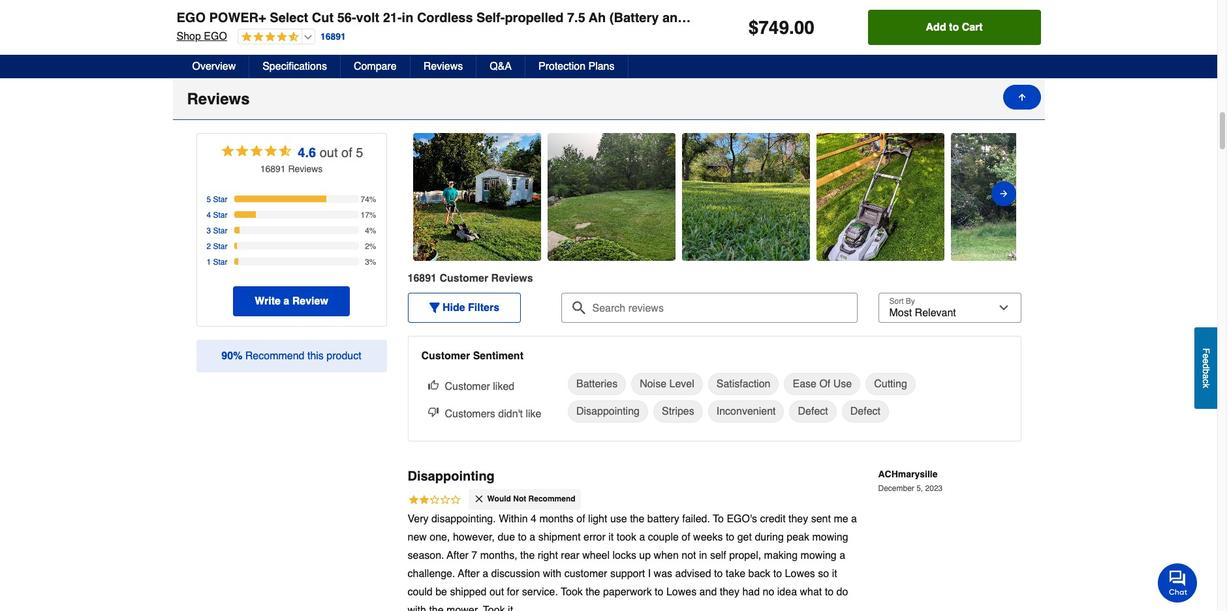 Task type: vqa. For each thing, say whether or not it's contained in the screenshot.
the middle Best
no



Task type: locate. For each thing, give the bounding box(es) containing it.
reviews down overview button
[[187, 90, 250, 108]]

arrow right image
[[999, 186, 1009, 202]]

0 horizontal spatial uploaded image image
[[816, 191, 944, 204]]

with down the right
[[543, 569, 562, 580]]

out right 4.6
[[320, 146, 338, 161]]

1 horizontal spatial out
[[490, 587, 504, 599]]

0 vertical spatial customer
[[440, 273, 488, 285]]

c
[[1201, 379, 1212, 384]]

in inside very disappointing. within 4 months of light use the battery failed. to ego's credit they sent me a new one, however, due to a shipment error it took a couple of weeks to get during peak mowing season. after 7 months, the right rear wheel locks up when not in self propel, making mowing a challenge. after a discussion with customer support i was advised to take back to lowes so it could be shipped out for service. took the paperwork to lowes and they had no idea what to do with the mower. took it...
[[699, 550, 707, 562]]

what
[[800, 587, 822, 599]]

the down "be"
[[429, 605, 444, 612]]

defect down the cutting
[[851, 406, 881, 418]]

1 horizontal spatial 4
[[531, 514, 537, 526]]

2 defect button from the left
[[842, 401, 889, 423]]

review inside 4.6 out of 5 16891 review s
[[288, 164, 318, 174]]

after left the 7
[[447, 550, 469, 562]]

took down customer
[[561, 587, 583, 599]]

customers didn't like
[[445, 409, 542, 420]]

review right write
[[292, 296, 328, 307]]

uploaded image image
[[816, 191, 944, 204], [951, 191, 1079, 204]]

advised
[[675, 569, 711, 580]]

16891 customer review s
[[408, 273, 533, 285]]

16891 for 16891
[[320, 31, 346, 42]]

1 vertical spatial lowes
[[667, 587, 697, 599]]

defect button down the cutting
[[842, 401, 889, 423]]

2 vertical spatial 16891
[[408, 273, 437, 285]]

recommend up months
[[529, 495, 576, 504]]

took left it...
[[483, 605, 505, 612]]

0 horizontal spatial defect button
[[790, 401, 837, 423]]

%
[[233, 351, 242, 362]]

chevron down image
[[1018, 41, 1031, 54]]

0 vertical spatial recommend
[[245, 351, 305, 362]]

0 horizontal spatial lowes
[[667, 587, 697, 599]]

ah
[[589, 10, 606, 25]]

compare
[[187, 38, 255, 57], [354, 61, 397, 72]]

mower.
[[447, 605, 480, 612]]

customer
[[440, 273, 488, 285], [421, 351, 470, 362], [445, 381, 490, 393]]

0 vertical spatial lowes
[[785, 569, 815, 580]]

support
[[610, 569, 645, 580]]

one,
[[430, 532, 450, 544]]

charger
[[689, 10, 740, 25]]

a down months,
[[483, 569, 488, 580]]

be
[[436, 587, 447, 599]]

4 up the 3
[[207, 211, 211, 220]]

0 horizontal spatial with
[[408, 605, 426, 612]]

not
[[513, 495, 526, 504]]

to inside button
[[949, 22, 959, 33]]

of
[[342, 146, 352, 161], [820, 379, 831, 390], [577, 514, 585, 526], [682, 532, 691, 544]]

5 star from the top
[[213, 258, 228, 267]]

of right 4.6
[[342, 146, 352, 161]]

the left the right
[[520, 550, 535, 562]]

mowing up so in the bottom of the page
[[801, 550, 837, 562]]

compare up overview
[[187, 38, 255, 57]]

took
[[561, 587, 583, 599], [483, 605, 505, 612]]

what a good looking lawn "mower",  the ego looks good too image image
[[413, 191, 541, 204]]

1 vertical spatial they
[[720, 587, 740, 599]]

self
[[710, 550, 727, 562]]

0 horizontal spatial 16891
[[260, 164, 286, 174]]

1 horizontal spatial 16891
[[320, 31, 346, 42]]

1 vertical spatial out
[[490, 587, 504, 599]]

this
[[307, 351, 324, 362]]

so
[[818, 569, 829, 580]]

disappointing.
[[432, 514, 496, 526]]

to right due
[[518, 532, 527, 544]]

1 defect button from the left
[[790, 401, 837, 423]]

90
[[222, 351, 233, 362]]

0 vertical spatial out
[[320, 146, 338, 161]]

1 horizontal spatial and
[[700, 587, 717, 599]]

e up d
[[1201, 354, 1212, 359]]

ease
[[793, 379, 817, 390]]

1 vertical spatial it
[[832, 569, 837, 580]]

customers
[[445, 409, 495, 420]]

battery
[[648, 514, 680, 526]]

1
[[207, 258, 211, 267]]

0 vertical spatial 16891
[[320, 31, 346, 42]]

mowing
[[812, 532, 848, 544], [801, 550, 837, 562]]

1 vertical spatial in
[[699, 550, 707, 562]]

they up "peak" at the bottom right
[[789, 514, 808, 526]]

1 horizontal spatial they
[[789, 514, 808, 526]]

season.
[[408, 550, 444, 562]]

$
[[749, 17, 759, 38]]

took
[[617, 532, 637, 544]]

within
[[499, 514, 528, 526]]

it...
[[508, 605, 522, 612]]

0 horizontal spatial in
[[402, 10, 414, 25]]

0 vertical spatial compare
[[187, 38, 255, 57]]

e up b
[[1201, 359, 1212, 364]]

1 defect from the left
[[798, 406, 828, 418]]

in
[[402, 10, 414, 25], [699, 550, 707, 562]]

16891 for 16891 customer review s
[[408, 273, 437, 285]]

in left cordless
[[402, 10, 414, 25]]

use inside the ease of use "button"
[[834, 379, 852, 390]]

self-
[[477, 10, 505, 25]]

arrow up image
[[1017, 92, 1027, 103]]

1 horizontal spatial it
[[832, 569, 837, 580]]

chevron up image
[[1018, 93, 1031, 106]]

to left get
[[726, 532, 735, 544]]

ego's
[[727, 514, 757, 526]]

and
[[663, 10, 686, 25], [700, 587, 717, 599]]

2 horizontal spatial 16891
[[408, 273, 437, 285]]

do
[[837, 587, 848, 599]]

1 horizontal spatial uploaded image image
[[951, 191, 1079, 204]]

0 vertical spatial review
[[288, 164, 318, 174]]

noise
[[640, 379, 667, 390]]

1 horizontal spatial s
[[527, 273, 533, 285]]

it left took
[[609, 532, 614, 544]]

4 star from the top
[[213, 242, 228, 251]]

1 vertical spatial 5
[[207, 195, 211, 204]]

and inside very disappointing. within 4 months of light use the battery failed. to ego's credit they sent me a new one, however, due to a shipment error it took a couple of weeks to get during peak mowing season. after 7 months, the right rear wheel locks up when not in self propel, making mowing a challenge. after a discussion with customer support i was advised to take back to lowes so it could be shipped out for service. took the paperwork to lowes and they had no idea what to do with the mower. took it...
[[700, 587, 717, 599]]

propel,
[[729, 550, 761, 562]]

5 up 74%
[[356, 146, 363, 161]]

thumb down image
[[428, 407, 438, 418]]

mowing down sent
[[812, 532, 848, 544]]

it right so in the bottom of the page
[[832, 569, 837, 580]]

1 horizontal spatial reviews
[[424, 61, 463, 72]]

they down take
[[720, 587, 740, 599]]

1 vertical spatial review
[[491, 273, 527, 285]]

ego right shop
[[204, 31, 227, 42]]

ego
[[177, 10, 206, 25], [204, 31, 227, 42]]

review down 4.6
[[288, 164, 318, 174]]

volt
[[356, 10, 379, 25]]

1 vertical spatial customer
[[421, 351, 470, 362]]

write a review button
[[233, 287, 350, 317]]

1 horizontal spatial defect button
[[842, 401, 889, 423]]

4 star
[[207, 211, 228, 220]]

2 vertical spatial review
[[292, 296, 328, 307]]

0 horizontal spatial 4
[[207, 211, 211, 220]]

Search reviews text field
[[566, 293, 852, 315]]

4.6 stars image left 4.6
[[220, 144, 293, 163]]

review
[[288, 164, 318, 174], [491, 273, 527, 285], [292, 296, 328, 307]]

they
[[789, 514, 808, 526], [720, 587, 740, 599]]

no
[[763, 587, 775, 599]]

0 horizontal spatial use
[[610, 514, 627, 526]]

thumb up image
[[428, 380, 438, 390]]

0 vertical spatial with
[[543, 569, 562, 580]]

stripes
[[662, 406, 695, 418]]

0 horizontal spatial defect
[[798, 406, 828, 418]]

.
[[789, 17, 794, 38]]

0 vertical spatial and
[[663, 10, 686, 25]]

0 horizontal spatial s
[[318, 164, 323, 174]]

shop
[[177, 31, 201, 42]]

0 vertical spatial use
[[834, 379, 852, 390]]

1 vertical spatial took
[[483, 605, 505, 612]]

to
[[949, 22, 959, 33], [518, 532, 527, 544], [726, 532, 735, 544], [714, 569, 723, 580], [774, 569, 782, 580], [655, 587, 664, 599], [825, 587, 834, 599]]

0 horizontal spatial it
[[609, 532, 614, 544]]

0 horizontal spatial recommend
[[245, 351, 305, 362]]

didn't
[[498, 409, 523, 420]]

review up filters
[[491, 273, 527, 285]]

2 vertical spatial customer
[[445, 381, 490, 393]]

1 vertical spatial recommend
[[529, 495, 576, 504]]

0 horizontal spatial out
[[320, 146, 338, 161]]

2 stars image
[[408, 494, 461, 509]]

ease of use button
[[784, 373, 861, 396]]

a right due
[[530, 532, 536, 544]]

2 defect from the left
[[851, 406, 881, 418]]

shipped
[[450, 587, 487, 599]]

of up 'not'
[[682, 532, 691, 544]]

1 horizontal spatial with
[[543, 569, 562, 580]]

to left take
[[714, 569, 723, 580]]

0 vertical spatial 5
[[356, 146, 363, 161]]

3 star from the top
[[213, 226, 228, 236]]

1 horizontal spatial recommend
[[529, 495, 576, 504]]

plans
[[589, 61, 615, 72]]

0 horizontal spatial reviews
[[187, 90, 250, 108]]

shop ego
[[177, 31, 227, 42]]

write
[[255, 296, 281, 307]]

0 vertical spatial they
[[789, 514, 808, 526]]

of inside "button"
[[820, 379, 831, 390]]

1 horizontal spatial use
[[834, 379, 852, 390]]

1 horizontal spatial 5
[[356, 146, 363, 161]]

out left "for"
[[490, 587, 504, 599]]

1 star from the top
[[213, 195, 228, 204]]

star up 3 star
[[213, 211, 228, 220]]

lowes down advised
[[667, 587, 697, 599]]

star right "2"
[[213, 242, 228, 251]]

0 vertical spatial 4
[[207, 211, 211, 220]]

reviews down cordless
[[424, 61, 463, 72]]

1 vertical spatial ego
[[204, 31, 227, 42]]

after up shipped
[[458, 569, 480, 580]]

customer up hide filters 'button'
[[440, 273, 488, 285]]

4.6 stars image
[[238, 31, 299, 44], [220, 144, 293, 163]]

use right "ease"
[[834, 379, 852, 390]]

1 vertical spatial use
[[610, 514, 627, 526]]

to
[[713, 514, 724, 526]]

in right 'not'
[[699, 550, 707, 562]]

0 vertical spatial ego
[[177, 10, 206, 25]]

defect button down "ease"
[[790, 401, 837, 423]]

of right "ease"
[[820, 379, 831, 390]]

1 vertical spatial compare
[[354, 61, 397, 72]]

customer for customer liked
[[445, 381, 490, 393]]

paperwork
[[603, 587, 652, 599]]

0 vertical spatial 4.6 stars image
[[238, 31, 299, 44]]

and right (battery
[[663, 10, 686, 25]]

wheel
[[583, 550, 610, 562]]

with down could
[[408, 605, 426, 612]]

0 horizontal spatial they
[[720, 587, 740, 599]]

defect down "ease"
[[798, 406, 828, 418]]

write a review
[[255, 296, 328, 307]]

1 vertical spatial 16891
[[260, 164, 286, 174]]

1 horizontal spatial took
[[561, 587, 583, 599]]

to right add
[[949, 22, 959, 33]]

december
[[878, 485, 915, 494]]

0 vertical spatial s
[[318, 164, 323, 174]]

customer up customers
[[445, 381, 490, 393]]

defect
[[798, 406, 828, 418], [851, 406, 881, 418]]

inconvenient button
[[708, 401, 784, 423]]

and down advised
[[700, 587, 717, 599]]

reviews
[[424, 61, 463, 72], [187, 90, 250, 108]]

the down customer
[[586, 587, 600, 599]]

4 right within at left bottom
[[531, 514, 537, 526]]

2 star from the top
[[213, 211, 228, 220]]

add
[[926, 22, 946, 33]]

ego up shop
[[177, 10, 206, 25]]

protection
[[539, 61, 586, 72]]

1 vertical spatial and
[[700, 587, 717, 599]]

5 up "4 star"
[[207, 195, 211, 204]]

use
[[834, 379, 852, 390], [610, 514, 627, 526]]

months,
[[480, 550, 517, 562]]

star up "4 star"
[[213, 195, 228, 204]]

compare down volt
[[354, 61, 397, 72]]

defect for second defect 'button' from the right
[[798, 406, 828, 418]]

a up do
[[840, 550, 846, 562]]

1 vertical spatial mowing
[[801, 550, 837, 562]]

recommend right the %
[[245, 351, 305, 362]]

3
[[207, 226, 211, 236]]

1 vertical spatial after
[[458, 569, 480, 580]]

1 horizontal spatial in
[[699, 550, 707, 562]]

star right the 3
[[213, 226, 228, 236]]

a up k
[[1201, 374, 1212, 379]]

use up took
[[610, 514, 627, 526]]

2 uploaded image image from the left
[[951, 191, 1079, 204]]

0 vertical spatial took
[[561, 587, 583, 599]]

1 vertical spatial reviews
[[187, 90, 250, 108]]

to down was
[[655, 587, 664, 599]]

reviews button down cordless
[[410, 55, 477, 78]]

star right 1 at the left top
[[213, 258, 228, 267]]

review inside button
[[292, 296, 328, 307]]

1 horizontal spatial defect
[[851, 406, 881, 418]]

d
[[1201, 364, 1212, 369]]

lowes up what
[[785, 569, 815, 580]]

0 horizontal spatial compare
[[187, 38, 255, 57]]

review for 16891 customer review s
[[491, 273, 527, 285]]

cordless
[[417, 10, 473, 25]]

4.6 stars image down select
[[238, 31, 299, 44]]

customer up thumb up icon
[[421, 351, 470, 362]]

of inside 4.6 out of 5 16891 review s
[[342, 146, 352, 161]]

0 vertical spatial in
[[402, 10, 414, 25]]

a right me
[[851, 514, 857, 526]]

lowes
[[785, 569, 815, 580], [667, 587, 697, 599]]

1 vertical spatial 4
[[531, 514, 537, 526]]



Task type: describe. For each thing, give the bounding box(es) containing it.
3 star
[[207, 226, 228, 236]]

90 % recommend this product
[[222, 351, 361, 362]]

a right took
[[639, 532, 645, 544]]

a right write
[[284, 296, 289, 307]]

level
[[670, 379, 695, 390]]

0 vertical spatial reviews
[[424, 61, 463, 72]]

ease of use
[[793, 379, 852, 390]]

star for 2 star
[[213, 242, 228, 251]]

out inside 4.6 out of 5 16891 review s
[[320, 146, 338, 161]]

0 vertical spatial mowing
[[812, 532, 848, 544]]

cutting
[[874, 379, 907, 390]]

customer liked
[[445, 381, 515, 393]]

idea
[[777, 587, 797, 599]]

select
[[270, 10, 308, 25]]

failed.
[[682, 514, 710, 526]]

1 horizontal spatial lowes
[[785, 569, 815, 580]]

customer for customer sentiment
[[421, 351, 470, 362]]

16891 inside 4.6 out of 5 16891 review s
[[260, 164, 286, 174]]

would
[[487, 495, 511, 504]]

cutting button
[[866, 373, 916, 396]]

of left light
[[577, 514, 585, 526]]

sentiment
[[473, 351, 524, 362]]

disappointing
[[577, 406, 640, 418]]

overview button
[[179, 55, 250, 78]]

achmarysille december 5, 2023
[[878, 469, 943, 494]]

chat invite button image
[[1158, 563, 1198, 603]]

back
[[749, 569, 771, 580]]

customer
[[565, 569, 607, 580]]

1 vertical spatial s
[[527, 273, 533, 285]]

due
[[498, 532, 515, 544]]

2 star
[[207, 242, 228, 251]]

use inside very disappointing. within 4 months of light use the battery failed. to ego's credit they sent me a new one, however, due to a shipment error it took a couple of weeks to get during peak mowing season. after 7 months, the right rear wheel locks up when not in self propel, making mowing a challenge. after a discussion with customer support i was advised to take back to lowes so it could be shipped out for service. took the paperwork to lowes and they had no idea what to do with the mower. took it...
[[610, 514, 627, 526]]

1 vertical spatial 4.6 stars image
[[220, 144, 293, 163]]

2023
[[925, 485, 943, 494]]

star for 3 star
[[213, 226, 228, 236]]

sent
[[811, 514, 831, 526]]

1 vertical spatial with
[[408, 605, 426, 612]]

the up took
[[630, 514, 645, 526]]

24 hours after mowing. image image
[[682, 191, 810, 204]]

star for 4 star
[[213, 211, 228, 220]]

k
[[1201, 384, 1212, 388]]

749
[[759, 17, 789, 38]]

hide filters button
[[408, 293, 521, 323]]

recommend for not
[[529, 495, 576, 504]]

reviews button down plans
[[173, 79, 1045, 120]]

satisfaction
[[717, 379, 771, 390]]

for
[[507, 587, 519, 599]]

get
[[738, 532, 752, 544]]

1 uploaded image image from the left
[[816, 191, 944, 204]]

to left do
[[825, 587, 834, 599]]

filter image
[[429, 303, 440, 313]]

q&a button
[[477, 55, 526, 78]]

1 e from the top
[[1201, 354, 1212, 359]]

2%
[[365, 242, 376, 251]]

propelled
[[505, 10, 564, 25]]

during
[[755, 532, 784, 544]]

up
[[639, 550, 651, 562]]

filters
[[468, 302, 500, 314]]

00
[[794, 17, 815, 38]]

$ 749 . 00
[[749, 17, 815, 38]]

couple
[[648, 532, 679, 544]]

right
[[538, 550, 558, 562]]

0 horizontal spatial 5
[[207, 195, 211, 204]]

last evening's cut image image
[[547, 191, 675, 204]]

1 horizontal spatial compare
[[354, 61, 397, 72]]

4.6
[[298, 146, 316, 161]]

i
[[648, 569, 651, 580]]

2 e from the top
[[1201, 359, 1212, 364]]

2
[[207, 242, 211, 251]]

would not recommend
[[487, 495, 576, 504]]

17%
[[361, 211, 376, 220]]

error
[[584, 532, 606, 544]]

making
[[764, 550, 798, 562]]

(battery
[[610, 10, 659, 25]]

1 star
[[207, 258, 228, 267]]

recommend for %
[[245, 351, 305, 362]]

5 star
[[207, 195, 228, 204]]

very
[[408, 514, 429, 526]]

close image
[[474, 494, 484, 505]]

0 horizontal spatial took
[[483, 605, 505, 612]]

4 inside very disappointing. within 4 months of light use the battery failed. to ego's credit they sent me a new one, however, due to a shipment error it took a couple of weeks to get during peak mowing season. after 7 months, the right rear wheel locks up when not in self propel, making mowing a challenge. after a discussion with customer support i was advised to take back to lowes so it could be shipped out for service. took the paperwork to lowes and they had no idea what to do with the mower. took it...
[[531, 514, 537, 526]]

very disappointing. within 4 months of light use the battery failed. to ego's credit they sent me a new one, however, due to a shipment error it took a couple of weeks to get during peak mowing season. after 7 months, the right rear wheel locks up when not in self propel, making mowing a challenge. after a discussion with customer support i was advised to take back to lowes so it could be shipped out for service. took the paperwork to lowes and they had no idea what to do with the mower. took it...
[[408, 514, 857, 612]]

56-
[[337, 10, 356, 25]]

had
[[743, 587, 760, 599]]

included)
[[743, 10, 801, 25]]

disappointing button
[[568, 401, 648, 423]]

5 inside 4.6 out of 5 16891 review s
[[356, 146, 363, 161]]

protection plans
[[539, 61, 615, 72]]

specifications
[[263, 61, 327, 72]]

compare button down volt
[[341, 55, 410, 78]]

5,
[[917, 485, 923, 494]]

star for 5 star
[[213, 195, 228, 204]]

was
[[654, 569, 673, 580]]

disappointing
[[408, 469, 495, 484]]

light
[[588, 514, 607, 526]]

s inside 4.6 out of 5 16891 review s
[[318, 164, 323, 174]]

batteries
[[577, 379, 618, 390]]

4.6 out of 5 16891 review s
[[260, 146, 363, 174]]

hide
[[443, 302, 465, 314]]

ego power+ select cut 56-volt 21-in cordless self-propelled 7.5 ah (battery and charger included)
[[177, 10, 801, 25]]

out inside very disappointing. within 4 months of light use the battery failed. to ego's credit they sent me a new one, however, due to a shipment error it took a couple of weeks to get during peak mowing season. after 7 months, the right rear wheel locks up when not in self propel, making mowing a challenge. after a discussion with customer support i was advised to take back to lowes so it could be shipped out for service. took the paperwork to lowes and they had no idea what to do with the mower. took it...
[[490, 587, 504, 599]]

to right back
[[774, 569, 782, 580]]

3%
[[365, 258, 376, 267]]

however,
[[453, 532, 495, 544]]

f e e d b a c k
[[1201, 348, 1212, 388]]

hide filters
[[443, 302, 500, 314]]

power+
[[209, 10, 266, 25]]

me
[[834, 514, 849, 526]]

compare button down 'ah'
[[173, 27, 1045, 68]]

74%
[[361, 195, 376, 204]]

batteries button
[[568, 373, 626, 396]]

service.
[[522, 587, 558, 599]]

star for 1 star
[[213, 258, 228, 267]]

noise level button
[[631, 373, 703, 396]]

0 horizontal spatial and
[[663, 10, 686, 25]]

0 vertical spatial after
[[447, 550, 469, 562]]

shipment
[[538, 532, 581, 544]]

specifications button
[[250, 55, 341, 78]]

could
[[408, 587, 433, 599]]

not
[[682, 550, 696, 562]]

7.5
[[567, 10, 586, 25]]

defect for 2nd defect 'button' from left
[[851, 406, 881, 418]]

review for write a review
[[292, 296, 328, 307]]

discussion
[[491, 569, 540, 580]]

liked
[[493, 381, 515, 393]]

0 vertical spatial it
[[609, 532, 614, 544]]

rear
[[561, 550, 580, 562]]

cut
[[312, 10, 334, 25]]

7
[[472, 550, 477, 562]]



